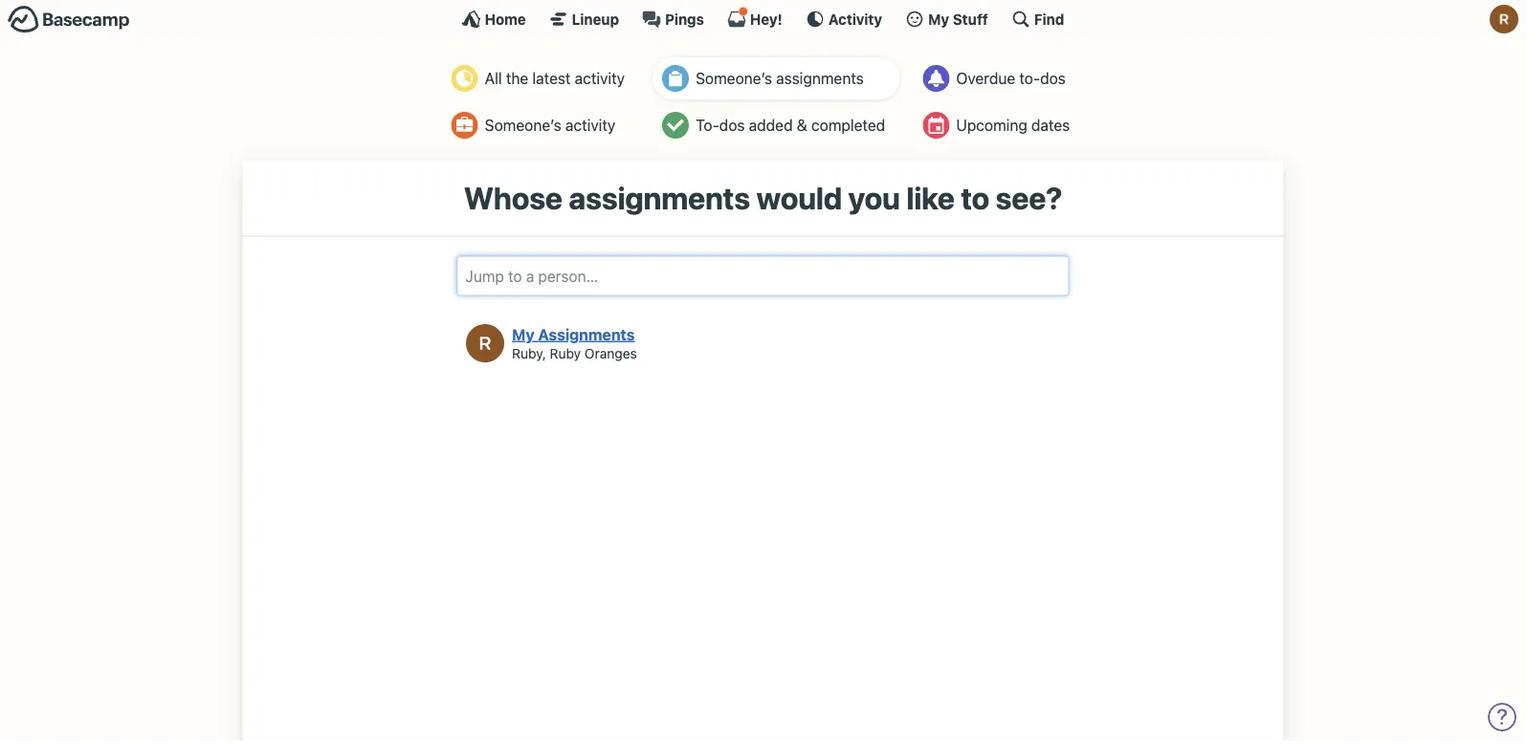 Task type: describe. For each thing, give the bounding box(es) containing it.
dates
[[1031, 116, 1070, 134]]

overdue
[[956, 69, 1015, 88]]

someone's assignments
[[696, 69, 864, 88]]

stuff
[[953, 11, 988, 27]]

whose assignments would you like to see?
[[464, 180, 1062, 216]]

oranges
[[585, 345, 637, 361]]

assignments
[[538, 325, 635, 343]]

pings
[[665, 11, 704, 27]]

activity inside all the latest activity link
[[575, 69, 625, 88]]

overdue to-dos
[[956, 69, 1066, 88]]

all
[[485, 69, 502, 88]]

lineup link
[[549, 10, 619, 29]]

ruby, ruby oranges image
[[466, 324, 504, 363]]

to-
[[696, 116, 719, 134]]

person report image
[[451, 112, 478, 139]]

ruby
[[550, 345, 581, 361]]

my stuff button
[[905, 10, 988, 29]]

find
[[1034, 11, 1064, 27]]

lineup
[[572, 11, 619, 27]]

reports image
[[923, 65, 949, 92]]

someone's assignments link
[[653, 57, 900, 100]]

assignments for someone's
[[776, 69, 864, 88]]

to
[[961, 180, 989, 216]]

find button
[[1011, 10, 1064, 29]]

assignment image
[[662, 65, 689, 92]]

hey!
[[750, 11, 782, 27]]

my assignments ruby,        ruby oranges
[[512, 325, 637, 361]]

all the latest activity
[[485, 69, 625, 88]]

home
[[485, 11, 526, 27]]

activity report image
[[451, 65, 478, 92]]



Task type: vqa. For each thing, say whether or not it's contained in the screenshot.
'Mar 12' element
no



Task type: locate. For each thing, give the bounding box(es) containing it.
all the latest activity link
[[442, 57, 639, 100]]

1 horizontal spatial assignments
[[776, 69, 864, 88]]

todo image
[[662, 112, 689, 139]]

0 vertical spatial someone's
[[696, 69, 772, 88]]

someone's activity link
[[442, 104, 639, 146]]

home link
[[462, 10, 526, 29]]

0 horizontal spatial someone's
[[485, 116, 561, 134]]

someone's up to-
[[696, 69, 772, 88]]

upcoming dates link
[[913, 104, 1084, 146]]

0 horizontal spatial dos
[[719, 116, 745, 134]]

upcoming
[[956, 116, 1027, 134]]

my up ruby,
[[512, 325, 534, 343]]

my for stuff
[[928, 11, 949, 27]]

someone's
[[696, 69, 772, 88], [485, 116, 561, 134]]

to-dos added & completed
[[696, 116, 885, 134]]

1 vertical spatial activity
[[565, 116, 615, 134]]

dos left added at top
[[719, 116, 745, 134]]

to-dos added & completed link
[[653, 104, 900, 146]]

added
[[749, 116, 793, 134]]

my
[[928, 11, 949, 27], [512, 325, 534, 343]]

like
[[906, 180, 955, 216]]

activity link
[[805, 10, 882, 29]]

0 vertical spatial dos
[[1040, 69, 1066, 88]]

ruby,
[[512, 345, 546, 361]]

whose
[[464, 180, 562, 216]]

activity
[[575, 69, 625, 88], [565, 116, 615, 134]]

assignments for whose
[[569, 180, 750, 216]]

would
[[756, 180, 842, 216]]

the
[[506, 69, 528, 88]]

activity
[[828, 11, 882, 27]]

to-
[[1019, 69, 1040, 88]]

1 vertical spatial someone's
[[485, 116, 561, 134]]

1 vertical spatial my
[[512, 325, 534, 343]]

&
[[797, 116, 807, 134]]

0 vertical spatial assignments
[[776, 69, 864, 88]]

upcoming dates
[[956, 116, 1070, 134]]

see?
[[996, 180, 1062, 216]]

pings button
[[642, 10, 704, 29]]

my inside the 'my assignments ruby,        ruby oranges'
[[512, 325, 534, 343]]

assignments
[[776, 69, 864, 88], [569, 180, 750, 216]]

ruby image
[[1490, 5, 1518, 33]]

activity inside the someone's activity link
[[565, 116, 615, 134]]

activity down all the latest activity
[[565, 116, 615, 134]]

schedule image
[[923, 112, 949, 139]]

1 horizontal spatial someone's
[[696, 69, 772, 88]]

someone's activity
[[485, 116, 615, 134]]

overdue to-dos link
[[913, 57, 1084, 100]]

main element
[[0, 0, 1526, 37]]

latest
[[532, 69, 571, 88]]

1 vertical spatial assignments
[[569, 180, 750, 216]]

0 horizontal spatial my
[[512, 325, 534, 343]]

you
[[848, 180, 900, 216]]

my stuff
[[928, 11, 988, 27]]

hey! button
[[727, 7, 782, 29]]

my left stuff
[[928, 11, 949, 27]]

someone's down "the"
[[485, 116, 561, 134]]

assignments up &
[[776, 69, 864, 88]]

0 vertical spatial activity
[[575, 69, 625, 88]]

assignments down todo image
[[569, 180, 750, 216]]

1 vertical spatial dos
[[719, 116, 745, 134]]

0 vertical spatial my
[[928, 11, 949, 27]]

someone's for someone's activity
[[485, 116, 561, 134]]

dos up dates
[[1040, 69, 1066, 88]]

dos
[[1040, 69, 1066, 88], [719, 116, 745, 134]]

1 horizontal spatial my
[[928, 11, 949, 27]]

Jump to a person… text field
[[457, 256, 1069, 296]]

someone's for someone's assignments
[[696, 69, 772, 88]]

completed
[[811, 116, 885, 134]]

0 horizontal spatial assignments
[[569, 180, 750, 216]]

switch accounts image
[[8, 5, 130, 34]]

my inside my stuff popup button
[[928, 11, 949, 27]]

activity right latest
[[575, 69, 625, 88]]

1 horizontal spatial dos
[[1040, 69, 1066, 88]]

my for assignments
[[512, 325, 534, 343]]



